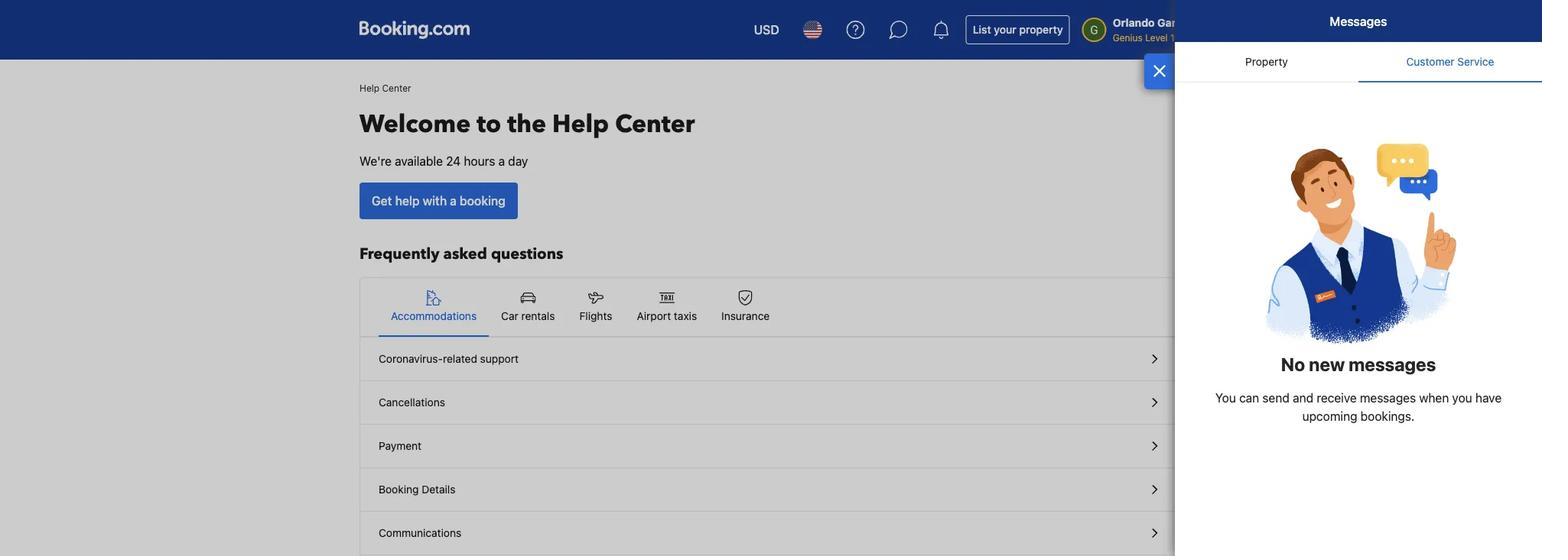 Task type: describe. For each thing, give the bounding box(es) containing it.
flights button
[[567, 278, 625, 337]]

rentals
[[521, 310, 555, 323]]

usd
[[754, 23, 779, 37]]

airport
[[637, 310, 671, 323]]

accommodations
[[391, 310, 477, 323]]

related
[[443, 353, 477, 366]]

list
[[973, 23, 991, 36]]

orlando
[[1113, 16, 1155, 29]]

airport taxis button
[[625, 278, 709, 337]]

questions
[[491, 244, 563, 265]]

booking
[[379, 484, 419, 496]]

1
[[1170, 32, 1175, 43]]

frequently
[[360, 244, 440, 265]]

get help with a booking button
[[360, 183, 518, 220]]

welcome
[[360, 108, 471, 141]]

car rentals button
[[489, 278, 567, 337]]

cancellations
[[379, 397, 445, 409]]

list your property
[[973, 23, 1063, 36]]

welcome to the help center
[[360, 108, 695, 141]]

1 horizontal spatial a
[[498, 154, 505, 169]]

a inside button
[[450, 194, 457, 208]]

asked
[[443, 244, 487, 265]]

1 horizontal spatial help
[[552, 108, 609, 141]]

booking
[[460, 194, 506, 208]]

payment button
[[360, 425, 1182, 469]]

gary
[[1158, 16, 1183, 29]]

taxis
[[674, 310, 697, 323]]

accommodations button
[[379, 278, 489, 337]]

insurance
[[722, 310, 770, 323]]

usd button
[[745, 11, 789, 48]]

booking.com online hotel reservations image
[[360, 21, 470, 39]]

level
[[1145, 32, 1168, 43]]

0 horizontal spatial help
[[360, 83, 380, 93]]

car rentals
[[501, 310, 555, 323]]

coronavirus-
[[379, 353, 443, 366]]

coronavirus-related support button
[[360, 338, 1182, 382]]

your
[[994, 23, 1017, 36]]



Task type: locate. For each thing, give the bounding box(es) containing it.
center
[[382, 83, 411, 93], [615, 108, 695, 141]]

communications
[[379, 527, 461, 540]]

help up welcome
[[360, 83, 380, 93]]

a
[[498, 154, 505, 169], [450, 194, 457, 208]]

1 horizontal spatial center
[[615, 108, 695, 141]]

to
[[477, 108, 501, 141]]

tab list
[[360, 278, 1182, 338]]

get
[[372, 194, 392, 208]]

booking details button
[[360, 469, 1182, 513]]

0 vertical spatial a
[[498, 154, 505, 169]]

1 vertical spatial help
[[552, 108, 609, 141]]

communications button
[[360, 513, 1182, 556]]

orlando gary genius level 1
[[1113, 16, 1183, 43]]

1 vertical spatial center
[[615, 108, 695, 141]]

help center
[[360, 83, 411, 93]]

booking details
[[379, 484, 456, 496]]

a left day
[[498, 154, 505, 169]]

the
[[507, 108, 546, 141]]

help
[[395, 194, 420, 208]]

0 horizontal spatial a
[[450, 194, 457, 208]]

help right the
[[552, 108, 609, 141]]

insurance button
[[709, 278, 782, 337]]

details
[[422, 484, 456, 496]]

property
[[1019, 23, 1063, 36]]

get help with a booking
[[372, 194, 506, 208]]

airport taxis
[[637, 310, 697, 323]]

1 vertical spatial a
[[450, 194, 457, 208]]

24
[[446, 154, 461, 169]]

support
[[480, 353, 519, 366]]

we're available 24 hours a day
[[360, 154, 528, 169]]

tab list containing accommodations
[[360, 278, 1182, 338]]

help
[[360, 83, 380, 93], [552, 108, 609, 141]]

0 vertical spatial center
[[382, 83, 411, 93]]

flights
[[579, 310, 612, 323]]

car
[[501, 310, 518, 323]]

close image
[[1153, 65, 1167, 77]]

coronavirus-related support
[[379, 353, 519, 366]]

payment
[[379, 440, 422, 453]]

we're
[[360, 154, 392, 169]]

cancellations button
[[360, 382, 1182, 425]]

frequently asked questions
[[360, 244, 563, 265]]

a right with
[[450, 194, 457, 208]]

0 horizontal spatial center
[[382, 83, 411, 93]]

with
[[423, 194, 447, 208]]

day
[[508, 154, 528, 169]]

0 vertical spatial help
[[360, 83, 380, 93]]

list your property link
[[966, 15, 1070, 44]]

available
[[395, 154, 443, 169]]

hours
[[464, 154, 495, 169]]

genius
[[1113, 32, 1143, 43]]



Task type: vqa. For each thing, say whether or not it's contained in the screenshot.
all related to Wallet
no



